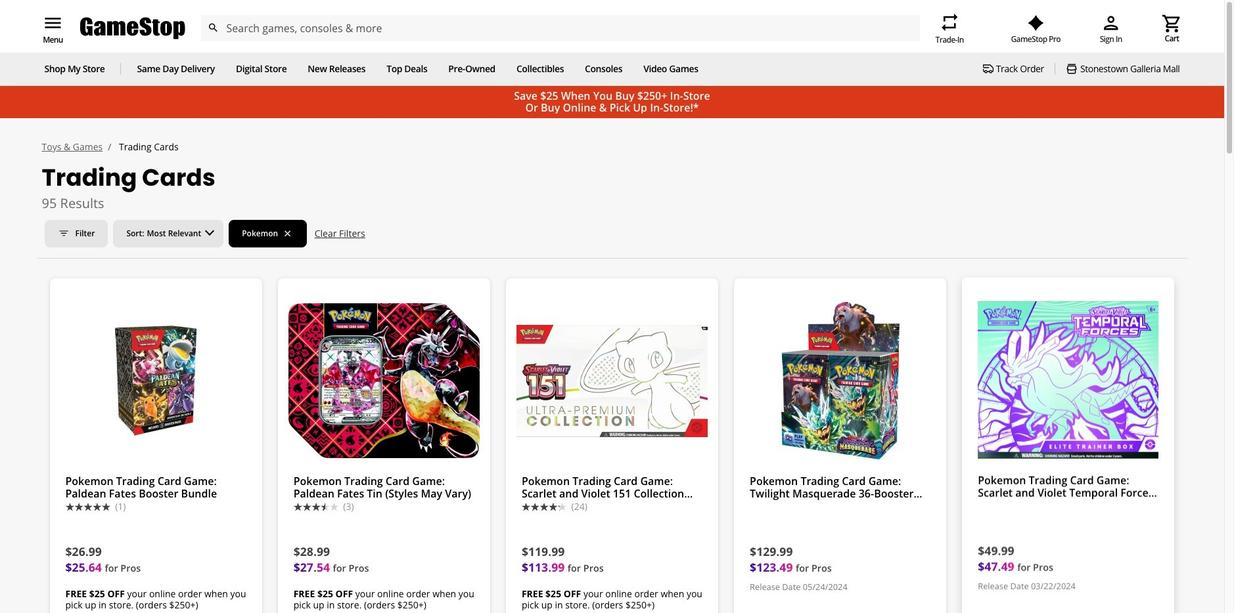Task type: locate. For each thing, give the bounding box(es) containing it.
gamestop pro icon image
[[1028, 15, 1044, 31]]

Search games, consoles & more search field
[[226, 15, 896, 41]]

gamestop image
[[80, 16, 185, 41]]

None search field
[[200, 15, 920, 41]]



